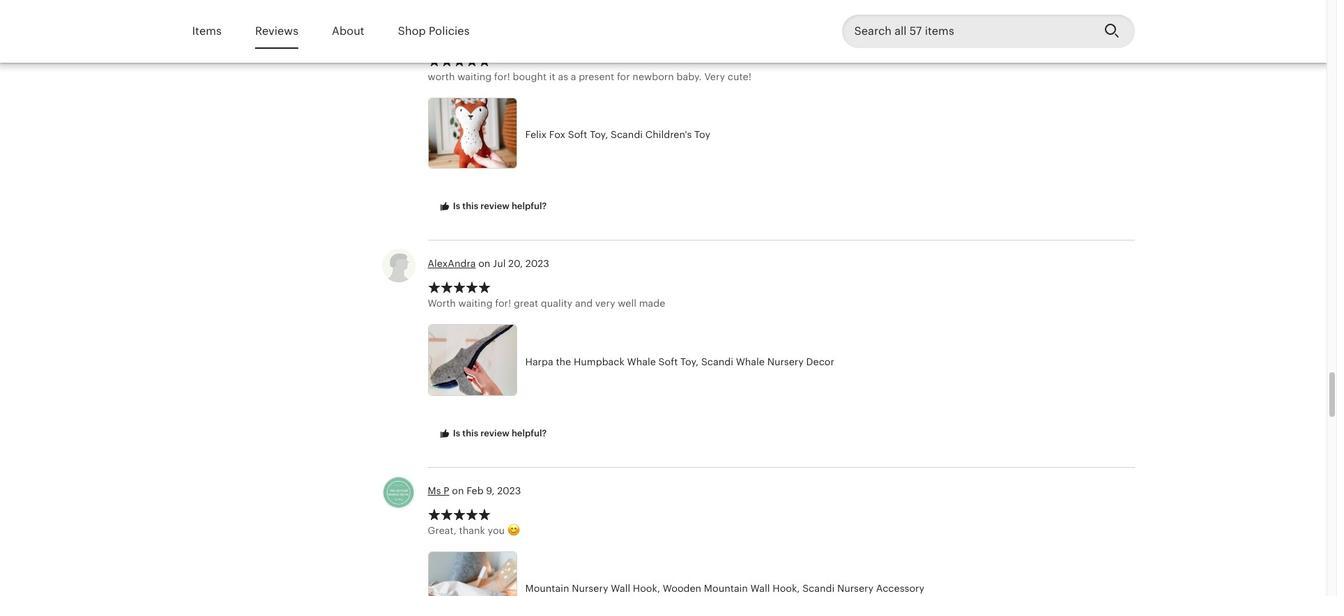Task type: vqa. For each thing, say whether or not it's contained in the screenshot.
Seller
no



Task type: describe. For each thing, give the bounding box(es) containing it.
mountain nursery wall hook, wooden mountain wall hook, scandi nursery accessory
[[525, 583, 925, 594]]

alexandra on jul 20, 2023
[[428, 258, 549, 269]]

0 horizontal spatial 2023
[[497, 485, 521, 496]]

1 horizontal spatial 2023
[[526, 258, 549, 269]]

very
[[595, 298, 615, 309]]

ms p link
[[428, 485, 449, 496]]

felix
[[525, 129, 547, 140]]

thank
[[459, 525, 485, 537]]

1 horizontal spatial soft
[[659, 356, 678, 367]]

toy
[[695, 129, 711, 140]]

1 hook, from the left
[[633, 583, 660, 594]]

1 mountain from the left
[[525, 583, 569, 594]]

this for felix fox soft toy, scandi children's toy
[[463, 201, 478, 211]]

0 horizontal spatial nursery
[[572, 583, 608, 594]]

helpful? for felix fox soft toy, scandi children's toy
[[512, 201, 547, 211]]

2 mountain from the left
[[704, 583, 748, 594]]

9,
[[486, 485, 495, 496]]

1 whale from the left
[[627, 356, 656, 367]]

toy, inside harpa the humpback whale soft toy, scandi whale nursery decor link
[[681, 356, 699, 367]]

feb
[[467, 485, 484, 496]]

worth waiting for! great quality and very well made
[[428, 298, 666, 309]]

and
[[575, 298, 593, 309]]

about
[[332, 24, 365, 38]]

worth
[[428, 71, 455, 82]]

is this review helpful? for felix
[[451, 201, 547, 211]]

you
[[488, 525, 505, 537]]

review for felix fox soft toy, scandi children's toy
[[481, 201, 510, 211]]

the
[[556, 356, 571, 367]]

2 wall from the left
[[751, 583, 770, 594]]

jul
[[493, 258, 506, 269]]

0 vertical spatial on
[[479, 258, 491, 269]]

is for harpa the humpback whale soft toy, scandi whale nursery decor
[[453, 428, 460, 439]]

helpful? for harpa the humpback whale soft toy, scandi whale nursery decor
[[512, 428, 547, 439]]

harpa
[[525, 356, 554, 367]]

😊
[[507, 525, 520, 537]]

children's
[[646, 129, 692, 140]]

policies
[[429, 24, 470, 38]]

reviews
[[255, 24, 299, 38]]

items
[[192, 24, 222, 38]]

waiting for worth
[[459, 298, 493, 309]]

for
[[617, 71, 630, 82]]

review for harpa the humpback whale soft toy, scandi whale nursery decor
[[481, 428, 510, 439]]

very
[[705, 71, 725, 82]]

is this review helpful? for harpa
[[451, 428, 547, 439]]

alexandra for alexandra
[[428, 31, 476, 42]]

about link
[[332, 15, 365, 48]]

2 vertical spatial scandi
[[803, 583, 835, 594]]

2 alexandra link from the top
[[428, 258, 476, 269]]

0 vertical spatial soft
[[568, 129, 588, 140]]

1 horizontal spatial nursery
[[768, 356, 804, 367]]

0 horizontal spatial scandi
[[611, 129, 643, 140]]

a
[[571, 71, 576, 82]]

worth
[[428, 298, 456, 309]]

baby.
[[677, 71, 702, 82]]

for! for bought
[[494, 71, 510, 82]]

items link
[[192, 15, 222, 48]]

is this review helpful? button for harpa the humpback whale soft toy, scandi whale nursery decor
[[428, 421, 557, 447]]



Task type: locate. For each thing, give the bounding box(es) containing it.
great, thank you 😊
[[428, 525, 520, 537]]

worth waiting for! bought it as a present for newborn baby. very cute!
[[428, 71, 752, 82]]

helpful?
[[512, 201, 547, 211], [512, 428, 547, 439]]

1 alexandra link from the top
[[428, 31, 476, 42]]

0 vertical spatial scandi
[[611, 129, 643, 140]]

0 horizontal spatial mountain
[[525, 583, 569, 594]]

1 is from the top
[[453, 201, 460, 211]]

is this review helpful? button
[[428, 194, 557, 220], [428, 421, 557, 447]]

felix fox soft toy, scandi children's toy
[[525, 129, 711, 140]]

is up alexandra on jul 20, 2023
[[453, 201, 460, 211]]

0 vertical spatial is this review helpful? button
[[428, 194, 557, 220]]

0 horizontal spatial hook,
[[633, 583, 660, 594]]

reviews link
[[255, 15, 299, 48]]

1 vertical spatial on
[[452, 485, 464, 496]]

review
[[481, 201, 510, 211], [481, 428, 510, 439]]

1 vertical spatial this
[[463, 428, 478, 439]]

2023
[[526, 258, 549, 269], [497, 485, 521, 496]]

0 vertical spatial is
[[453, 201, 460, 211]]

whale
[[627, 356, 656, 367], [736, 356, 765, 367]]

1 horizontal spatial scandi
[[701, 356, 734, 367]]

1 vertical spatial scandi
[[701, 356, 734, 367]]

alexandra right shop
[[428, 31, 476, 42]]

hook,
[[633, 583, 660, 594], [773, 583, 800, 594]]

2 horizontal spatial scandi
[[803, 583, 835, 594]]

nursery
[[768, 356, 804, 367], [572, 583, 608, 594], [837, 583, 874, 594]]

alexandra link
[[428, 31, 476, 42], [428, 258, 476, 269]]

alexandra up "worth"
[[428, 258, 476, 269]]

1 horizontal spatial on
[[479, 258, 491, 269]]

1 vertical spatial alexandra
[[428, 258, 476, 269]]

0 horizontal spatial wall
[[611, 583, 631, 594]]

1 horizontal spatial wall
[[751, 583, 770, 594]]

0 vertical spatial toy,
[[590, 129, 608, 140]]

is for felix fox soft toy, scandi children's toy
[[453, 201, 460, 211]]

mountain
[[525, 583, 569, 594], [704, 583, 748, 594]]

waiting for worth
[[458, 71, 492, 82]]

0 horizontal spatial toy,
[[590, 129, 608, 140]]

is this review helpful? up 9,
[[451, 428, 547, 439]]

this up alexandra on jul 20, 2023
[[463, 201, 478, 211]]

this
[[463, 201, 478, 211], [463, 428, 478, 439]]

toy, inside felix fox soft toy, scandi children's toy link
[[590, 129, 608, 140]]

is
[[453, 201, 460, 211], [453, 428, 460, 439]]

0 vertical spatial waiting
[[458, 71, 492, 82]]

waiting right worth
[[458, 71, 492, 82]]

1 review from the top
[[481, 201, 510, 211]]

it
[[549, 71, 556, 82]]

bought
[[513, 71, 547, 82]]

2 review from the top
[[481, 428, 510, 439]]

is this review helpful? up jul at the left
[[451, 201, 547, 211]]

Search all 57 items text field
[[842, 15, 1093, 48]]

soft
[[568, 129, 588, 140], [659, 356, 678, 367]]

shop policies
[[398, 24, 470, 38]]

2 is this review helpful? from the top
[[451, 428, 547, 439]]

1 horizontal spatial toy,
[[681, 356, 699, 367]]

1 horizontal spatial whale
[[736, 356, 765, 367]]

soft down made
[[659, 356, 678, 367]]

wall
[[611, 583, 631, 594], [751, 583, 770, 594]]

1 wall from the left
[[611, 583, 631, 594]]

great
[[514, 298, 538, 309]]

2 is this review helpful? button from the top
[[428, 421, 557, 447]]

20,
[[508, 258, 523, 269]]

harpa the humpback whale soft toy, scandi whale nursery decor
[[525, 356, 835, 367]]

0 vertical spatial for!
[[494, 71, 510, 82]]

2 this from the top
[[463, 428, 478, 439]]

this up ms p on feb 9, 2023 on the left
[[463, 428, 478, 439]]

made
[[639, 298, 666, 309]]

p
[[444, 485, 449, 496]]

on right p
[[452, 485, 464, 496]]

accessory
[[876, 583, 925, 594]]

for! left great
[[495, 298, 511, 309]]

mountain nursery wall hook, wooden mountain wall hook, scandi nursery accessory link
[[428, 552, 979, 596]]

2 horizontal spatial nursery
[[837, 583, 874, 594]]

harpa the humpback whale soft toy, scandi whale nursery decor link
[[428, 325, 979, 400]]

is up ms p on feb 9, 2023 on the left
[[453, 428, 460, 439]]

1 vertical spatial is this review helpful? button
[[428, 421, 557, 447]]

for! left the bought
[[494, 71, 510, 82]]

felix fox soft toy, scandi children's toy link
[[428, 97, 979, 172]]

for!
[[494, 71, 510, 82], [495, 298, 511, 309]]

well
[[618, 298, 637, 309]]

on
[[479, 258, 491, 269], [452, 485, 464, 496]]

soft right fox
[[568, 129, 588, 140]]

is this review helpful? button up alexandra on jul 20, 2023
[[428, 194, 557, 220]]

decor
[[807, 356, 835, 367]]

1 vertical spatial helpful?
[[512, 428, 547, 439]]

waiting right "worth"
[[459, 298, 493, 309]]

0 horizontal spatial on
[[452, 485, 464, 496]]

toy,
[[590, 129, 608, 140], [681, 356, 699, 367]]

1 vertical spatial waiting
[[459, 298, 493, 309]]

shop
[[398, 24, 426, 38]]

0 vertical spatial 2023
[[526, 258, 549, 269]]

0 vertical spatial alexandra
[[428, 31, 476, 42]]

1 this from the top
[[463, 201, 478, 211]]

newborn
[[633, 71, 674, 82]]

great,
[[428, 525, 457, 537]]

is this review helpful? button up 9,
[[428, 421, 557, 447]]

1 is this review helpful? from the top
[[451, 201, 547, 211]]

0 horizontal spatial soft
[[568, 129, 588, 140]]

2 is from the top
[[453, 428, 460, 439]]

1 is this review helpful? button from the top
[[428, 194, 557, 220]]

2 helpful? from the top
[[512, 428, 547, 439]]

alexandra for alexandra on jul 20, 2023
[[428, 258, 476, 269]]

wooden
[[663, 583, 702, 594]]

review up jul at the left
[[481, 201, 510, 211]]

1 vertical spatial 2023
[[497, 485, 521, 496]]

1 horizontal spatial hook,
[[773, 583, 800, 594]]

1 vertical spatial toy,
[[681, 356, 699, 367]]

2023 right the 20,
[[526, 258, 549, 269]]

fox
[[549, 129, 566, 140]]

ms
[[428, 485, 441, 496]]

ms p on feb 9, 2023
[[428, 485, 521, 496]]

alexandra link right shop
[[428, 31, 476, 42]]

1 vertical spatial for!
[[495, 298, 511, 309]]

is this review helpful?
[[451, 201, 547, 211], [451, 428, 547, 439]]

1 vertical spatial is
[[453, 428, 460, 439]]

1 vertical spatial alexandra link
[[428, 258, 476, 269]]

quality
[[541, 298, 573, 309]]

humpback
[[574, 356, 625, 367]]

shop policies link
[[398, 15, 470, 48]]

2 alexandra from the top
[[428, 258, 476, 269]]

alexandra link up "worth"
[[428, 258, 476, 269]]

0 vertical spatial this
[[463, 201, 478, 211]]

2 hook, from the left
[[773, 583, 800, 594]]

for! for great
[[495, 298, 511, 309]]

this for harpa the humpback whale soft toy, scandi whale nursery decor
[[463, 428, 478, 439]]

waiting
[[458, 71, 492, 82], [459, 298, 493, 309]]

0 vertical spatial alexandra link
[[428, 31, 476, 42]]

is this review helpful? button for felix fox soft toy, scandi children's toy
[[428, 194, 557, 220]]

0 horizontal spatial whale
[[627, 356, 656, 367]]

1 helpful? from the top
[[512, 201, 547, 211]]

1 vertical spatial is this review helpful?
[[451, 428, 547, 439]]

as
[[558, 71, 568, 82]]

1 vertical spatial review
[[481, 428, 510, 439]]

0 vertical spatial review
[[481, 201, 510, 211]]

0 vertical spatial is this review helpful?
[[451, 201, 547, 211]]

1 vertical spatial soft
[[659, 356, 678, 367]]

scandi
[[611, 129, 643, 140], [701, 356, 734, 367], [803, 583, 835, 594]]

2 whale from the left
[[736, 356, 765, 367]]

review up 9,
[[481, 428, 510, 439]]

0 vertical spatial helpful?
[[512, 201, 547, 211]]

1 alexandra from the top
[[428, 31, 476, 42]]

present
[[579, 71, 615, 82]]

1 horizontal spatial mountain
[[704, 583, 748, 594]]

on left jul at the left
[[479, 258, 491, 269]]

cute!
[[728, 71, 752, 82]]

2023 right 9,
[[497, 485, 521, 496]]

alexandra
[[428, 31, 476, 42], [428, 258, 476, 269]]



